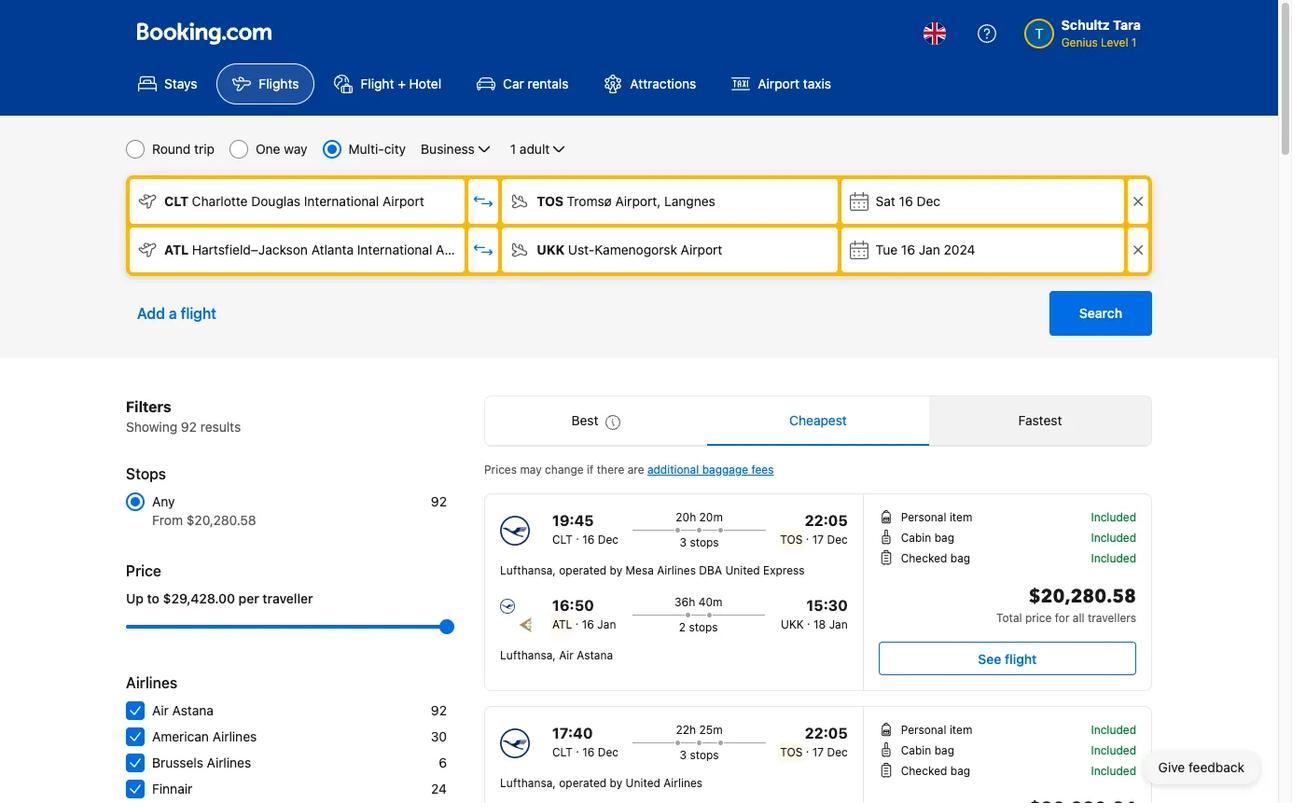 Task type: locate. For each thing, give the bounding box(es) containing it.
a
[[169, 305, 177, 322]]

2 personal from the top
[[901, 723, 947, 737]]

operated
[[559, 564, 607, 578], [559, 776, 607, 790]]

2 17 from the top
[[812, 746, 824, 760]]

schultz tara genius level 1
[[1062, 17, 1141, 49]]

jan inside 16:50 atl . 16 jan
[[598, 618, 616, 632]]

1 horizontal spatial ukk
[[781, 618, 804, 632]]

0 horizontal spatial astana
[[172, 703, 214, 719]]

1 vertical spatial cabin
[[901, 744, 932, 758]]

checked
[[901, 552, 948, 566], [901, 764, 948, 778]]

flight + hotel link
[[319, 63, 457, 105]]

17 for 19:45
[[812, 533, 824, 547]]

flight
[[181, 305, 217, 322], [1005, 651, 1037, 667]]

air up american
[[152, 703, 169, 719]]

1
[[1132, 35, 1137, 49], [510, 141, 516, 157]]

0 vertical spatial checked bag
[[901, 552, 971, 566]]

united
[[725, 564, 760, 578], [626, 776, 661, 790]]

2 lufthansa, from the top
[[500, 776, 556, 790]]

1 vertical spatial personal item
[[901, 723, 973, 737]]

,
[[553, 649, 556, 663]]

airlines up 36h
[[657, 564, 696, 578]]

tab list containing best
[[485, 397, 1152, 447]]

2 22:05 from the top
[[805, 725, 848, 742]]

checked bag for 19:45
[[901, 552, 971, 566]]

1 vertical spatial flight
[[1005, 651, 1037, 667]]

dec
[[917, 193, 941, 209], [598, 533, 619, 547], [827, 533, 848, 547], [598, 746, 619, 760], [827, 746, 848, 760]]

15:30
[[807, 597, 848, 614]]

1 vertical spatial 3 stops
[[680, 748, 719, 762]]

international up atlanta
[[304, 193, 379, 209]]

. inside 16:50 atl . 16 jan
[[576, 614, 579, 628]]

sat
[[876, 193, 896, 209]]

lufthansa
[[500, 649, 553, 663]]

2 cabin from the top
[[901, 744, 932, 758]]

atl up add a flight button
[[164, 242, 189, 258]]

clt inside 19:45 clt . 16 dec
[[552, 533, 573, 547]]

1 vertical spatial 17
[[812, 746, 824, 760]]

0 vertical spatial united
[[725, 564, 760, 578]]

2 checked bag from the top
[[901, 764, 971, 778]]

tromsø
[[567, 193, 612, 209]]

tos for 17:40
[[780, 746, 803, 760]]

see flight button
[[879, 642, 1137, 676]]

16 inside 19:45 clt . 16 dec
[[582, 533, 595, 547]]

0 horizontal spatial ukk
[[537, 242, 565, 258]]

airport,
[[616, 193, 661, 209]]

tara
[[1113, 17, 1141, 33]]

clt left the charlotte
[[164, 193, 189, 209]]

16 right sat
[[899, 193, 913, 209]]

0 vertical spatial personal item
[[901, 510, 973, 524]]

0 vertical spatial flight
[[181, 305, 217, 322]]

0 horizontal spatial atl
[[164, 242, 189, 258]]

3 stops down 22h 25m
[[680, 748, 719, 762]]

16 inside 17:40 clt . 16 dec
[[582, 746, 595, 760]]

0 vertical spatial checked
[[901, 552, 948, 566]]

filters
[[126, 398, 171, 415]]

0 vertical spatial cabin bag
[[901, 531, 955, 545]]

1 horizontal spatial atl
[[552, 618, 572, 632]]

1 vertical spatial $20,280.58
[[1029, 584, 1137, 609]]

multi-
[[349, 141, 384, 157]]

1 vertical spatial clt
[[552, 533, 573, 547]]

0 vertical spatial operated
[[559, 564, 607, 578]]

0 vertical spatial international
[[304, 193, 379, 209]]

16:50 atl . 16 jan
[[552, 597, 616, 632]]

1 checked from the top
[[901, 552, 948, 566]]

0 vertical spatial personal
[[901, 510, 947, 524]]

3 stops down "20h 20m"
[[680, 536, 719, 550]]

jan up lufthansa , air astana
[[598, 618, 616, 632]]

operated up 16:50 on the left
[[559, 564, 607, 578]]

1 operated from the top
[[559, 564, 607, 578]]

1 vertical spatial operated
[[559, 776, 607, 790]]

0 vertical spatial ukk
[[537, 242, 565, 258]]

0 vertical spatial 22:05 tos . 17 dec
[[780, 512, 848, 547]]

40m
[[699, 595, 723, 609]]

1 vertical spatial atl
[[552, 618, 572, 632]]

clt for 17:40
[[552, 746, 573, 760]]

stops
[[690, 536, 719, 550], [689, 621, 718, 635], [690, 748, 719, 762]]

atl down 16:50 on the left
[[552, 618, 572, 632]]

0 horizontal spatial jan
[[598, 618, 616, 632]]

30
[[431, 729, 447, 745]]

1 vertical spatial 3
[[680, 748, 687, 762]]

personal
[[901, 510, 947, 524], [901, 723, 947, 737]]

2 by from the top
[[610, 776, 623, 790]]

1 personal item from the top
[[901, 510, 973, 524]]

0 horizontal spatial air
[[152, 703, 169, 719]]

18
[[814, 618, 826, 632]]

2 included from the top
[[1091, 531, 1137, 545]]

astana up american airlines
[[172, 703, 214, 719]]

tue 16 jan 2024
[[876, 242, 976, 258]]

0 vertical spatial 17
[[812, 533, 824, 547]]

2 22:05 tos . 17 dec from the top
[[780, 725, 848, 760]]

17 for 17:40
[[812, 746, 824, 760]]

lufthansa, down the 17:40
[[500, 776, 556, 790]]

0 vertical spatial lufthansa,
[[500, 564, 556, 578]]

baggage
[[702, 463, 748, 477]]

$29,428.00
[[163, 591, 235, 607]]

22:05 tos . 17 dec for 17:40
[[780, 725, 848, 760]]

1 left adult
[[510, 141, 516, 157]]

ust-
[[568, 242, 595, 258]]

1 vertical spatial personal
[[901, 723, 947, 737]]

round
[[152, 141, 191, 157]]

flights link
[[217, 63, 315, 105]]

1 vertical spatial international
[[357, 242, 432, 258]]

1 vertical spatial item
[[950, 723, 973, 737]]

ukk left 18
[[781, 618, 804, 632]]

1 horizontal spatial air
[[559, 649, 574, 663]]

personal item for 19:45
[[901, 510, 973, 524]]

flight right a
[[181, 305, 217, 322]]

2 3 from the top
[[680, 748, 687, 762]]

1 cabin bag from the top
[[901, 531, 955, 545]]

cabin for 19:45
[[901, 531, 932, 545]]

0 horizontal spatial united
[[626, 776, 661, 790]]

stops down "20h 20m"
[[690, 536, 719, 550]]

0 horizontal spatial $20,280.58
[[186, 512, 256, 528]]

stops down 22h 25m
[[690, 748, 719, 762]]

by for 19:45
[[610, 564, 623, 578]]

booking.com logo image
[[137, 22, 272, 44], [137, 22, 272, 44]]

hotel
[[409, 76, 441, 91]]

hartsfield–jackson
[[192, 242, 308, 258]]

additional
[[648, 463, 699, 477]]

2 horizontal spatial jan
[[919, 242, 940, 258]]

1 down tara
[[1132, 35, 1137, 49]]

22:05 tos . 17 dec for 19:45
[[780, 512, 848, 547]]

tab list
[[485, 397, 1152, 447]]

air
[[559, 649, 574, 663], [152, 703, 169, 719]]

1 horizontal spatial astana
[[577, 649, 613, 663]]

2 vertical spatial stops
[[690, 748, 719, 762]]

ukk left 'ust-'
[[537, 242, 565, 258]]

1 vertical spatial stops
[[689, 621, 718, 635]]

1 17 from the top
[[812, 533, 824, 547]]

2 checked from the top
[[901, 764, 948, 778]]

business
[[421, 141, 475, 157]]

rentals
[[528, 76, 569, 91]]

cabin bag
[[901, 531, 955, 545], [901, 744, 955, 758]]

1 horizontal spatial 1
[[1132, 35, 1137, 49]]

checked bag
[[901, 552, 971, 566], [901, 764, 971, 778]]

clt for 19:45
[[552, 533, 573, 547]]

stops for 16:50
[[689, 621, 718, 635]]

17:40
[[552, 725, 593, 742]]

0 vertical spatial 3 stops
[[680, 536, 719, 550]]

1 3 stops from the top
[[680, 536, 719, 550]]

douglas
[[251, 193, 300, 209]]

1 cabin from the top
[[901, 531, 932, 545]]

1 vertical spatial checked bag
[[901, 764, 971, 778]]

0 vertical spatial astana
[[577, 649, 613, 663]]

0 vertical spatial air
[[559, 649, 574, 663]]

1 vertical spatial 1
[[510, 141, 516, 157]]

travellers
[[1088, 611, 1137, 625]]

express
[[763, 564, 805, 578]]

1 personal from the top
[[901, 510, 947, 524]]

0 vertical spatial 22:05
[[805, 512, 848, 529]]

$20,280.58 right 'from'
[[186, 512, 256, 528]]

16 down 16:50 on the left
[[582, 618, 594, 632]]

0 vertical spatial 92
[[181, 419, 197, 435]]

1 vertical spatial air
[[152, 703, 169, 719]]

16 down the 17:40
[[582, 746, 595, 760]]

stops right 2
[[689, 621, 718, 635]]

astana
[[577, 649, 613, 663], [172, 703, 214, 719]]

air right the ,
[[559, 649, 574, 663]]

jan inside popup button
[[919, 242, 940, 258]]

atl hartsfield–jackson atlanta international airport
[[164, 242, 478, 258]]

0 vertical spatial cabin
[[901, 531, 932, 545]]

add a flight button
[[126, 291, 228, 336]]

jan right 18
[[829, 618, 848, 632]]

1 adult
[[510, 141, 550, 157]]

all
[[1073, 611, 1085, 625]]

2 3 stops from the top
[[680, 748, 719, 762]]

clt down the 17:40
[[552, 746, 573, 760]]

1 vertical spatial astana
[[172, 703, 214, 719]]

clt inside 17:40 clt . 16 dec
[[552, 746, 573, 760]]

ukk
[[537, 242, 565, 258], [781, 618, 804, 632]]

1 vertical spatial 22:05
[[805, 725, 848, 742]]

0 vertical spatial by
[[610, 564, 623, 578]]

3 down 20h
[[680, 536, 687, 550]]

airlines
[[657, 564, 696, 578], [126, 675, 178, 692], [212, 729, 257, 745], [207, 755, 251, 771], [664, 776, 703, 790]]

2 item from the top
[[950, 723, 973, 737]]

any
[[152, 494, 175, 510]]

included
[[1091, 510, 1137, 524], [1091, 531, 1137, 545], [1091, 552, 1137, 566], [1091, 723, 1137, 737], [1091, 744, 1137, 758], [1091, 764, 1137, 778]]

airport taxis
[[758, 76, 831, 91]]

operated down 17:40 clt . 16 dec
[[559, 776, 607, 790]]

lufthansa, for 17:40
[[500, 776, 556, 790]]

personal for 17:40
[[901, 723, 947, 737]]

1 included from the top
[[1091, 510, 1137, 524]]

16 down 19:45
[[582, 533, 595, 547]]

flight right "see"
[[1005, 651, 1037, 667]]

0 horizontal spatial 1
[[510, 141, 516, 157]]

$20,280.58 up all
[[1029, 584, 1137, 609]]

1 22:05 from the top
[[805, 512, 848, 529]]

clt
[[164, 193, 189, 209], [552, 533, 573, 547], [552, 746, 573, 760]]

by left mesa
[[610, 564, 623, 578]]

by
[[610, 564, 623, 578], [610, 776, 623, 790]]

1 vertical spatial lufthansa,
[[500, 776, 556, 790]]

16 inside 16:50 atl . 16 jan
[[582, 618, 594, 632]]

2 vertical spatial clt
[[552, 746, 573, 760]]

cabin for 17:40
[[901, 744, 932, 758]]

0 vertical spatial stops
[[690, 536, 719, 550]]

1 22:05 tos . 17 dec from the top
[[780, 512, 848, 547]]

jan for 15:30
[[829, 618, 848, 632]]

3 for 19:45
[[680, 536, 687, 550]]

2 operated from the top
[[559, 776, 607, 790]]

jan left 2024
[[919, 242, 940, 258]]

0 vertical spatial $20,280.58
[[186, 512, 256, 528]]

0 vertical spatial 3
[[680, 536, 687, 550]]

bag
[[935, 531, 955, 545], [951, 552, 971, 566], [935, 744, 955, 758], [951, 764, 971, 778]]

1 vertical spatial checked
[[901, 764, 948, 778]]

personal item for 17:40
[[901, 723, 973, 737]]

best image
[[606, 415, 621, 430], [606, 415, 621, 430]]

atl inside 16:50 atl . 16 jan
[[552, 618, 572, 632]]

1 vertical spatial tos
[[780, 533, 803, 547]]

astana right the ,
[[577, 649, 613, 663]]

best
[[572, 412, 599, 428]]

jan for 16:50
[[598, 618, 616, 632]]

3 stops for 19:45
[[680, 536, 719, 550]]

5 included from the top
[[1091, 744, 1137, 758]]

by down 17:40 clt . 16 dec
[[610, 776, 623, 790]]

international for douglas
[[304, 193, 379, 209]]

1 checked bag from the top
[[901, 552, 971, 566]]

tos tromsø airport, langnes
[[537, 193, 716, 209]]

cabin
[[901, 531, 932, 545], [901, 744, 932, 758]]

sat 16 dec button
[[841, 179, 1125, 224]]

item
[[950, 510, 973, 524], [950, 723, 973, 737]]

1 vertical spatial ukk
[[781, 618, 804, 632]]

22:05 for 17:40
[[805, 725, 848, 742]]

international right atlanta
[[357, 242, 432, 258]]

3 stops
[[680, 536, 719, 550], [680, 748, 719, 762]]

0 vertical spatial item
[[950, 510, 973, 524]]

17:40 clt . 16 dec
[[552, 725, 619, 760]]

tue 16 jan 2024 button
[[841, 228, 1125, 272]]

. inside 17:40 clt . 16 dec
[[576, 742, 579, 756]]

$20,280.58
[[186, 512, 256, 528], [1029, 584, 1137, 609]]

16
[[899, 193, 913, 209], [901, 242, 916, 258], [582, 533, 595, 547], [582, 618, 594, 632], [582, 746, 595, 760]]

cabin bag for 19:45
[[901, 531, 955, 545]]

1 vertical spatial 92
[[431, 494, 447, 510]]

stays
[[164, 76, 197, 91]]

traveller
[[263, 591, 313, 607]]

1 adult button
[[508, 138, 570, 161]]

1 lufthansa, from the top
[[500, 564, 556, 578]]

0 horizontal spatial flight
[[181, 305, 217, 322]]

stays link
[[122, 63, 213, 105]]

1 item from the top
[[950, 510, 973, 524]]

22:05 for 19:45
[[805, 512, 848, 529]]

ukk inside 15:30 ukk . 18 jan
[[781, 618, 804, 632]]

prices may change if there are additional baggage fees
[[484, 463, 774, 477]]

2 personal item from the top
[[901, 723, 973, 737]]

1 inside schultz tara genius level 1
[[1132, 35, 1137, 49]]

92
[[181, 419, 197, 435], [431, 494, 447, 510], [431, 703, 447, 719]]

1 vertical spatial cabin bag
[[901, 744, 955, 758]]

lufthansa, up 16:50 on the left
[[500, 564, 556, 578]]

3 down "22h"
[[680, 748, 687, 762]]

may
[[520, 463, 542, 477]]

2 vertical spatial tos
[[780, 746, 803, 760]]

clt down 19:45
[[552, 533, 573, 547]]

0 vertical spatial 1
[[1132, 35, 1137, 49]]

6 included from the top
[[1091, 764, 1137, 778]]

operated for 19:45
[[559, 564, 607, 578]]

price
[[1026, 611, 1052, 625]]

2 cabin bag from the top
[[901, 744, 955, 758]]

16 for 19:45
[[582, 533, 595, 547]]

1 horizontal spatial jan
[[829, 618, 848, 632]]

1 by from the top
[[610, 564, 623, 578]]

16 for 16:50
[[582, 618, 594, 632]]

jan inside 15:30 ukk . 18 jan
[[829, 618, 848, 632]]

92 inside 'filters showing 92 results'
[[181, 419, 197, 435]]

dec inside popup button
[[917, 193, 941, 209]]

1 horizontal spatial $20,280.58
[[1029, 584, 1137, 609]]

add
[[137, 305, 165, 322]]

4 included from the top
[[1091, 723, 1137, 737]]

fastest
[[1019, 412, 1062, 428]]

give
[[1159, 760, 1185, 776]]

1 vertical spatial 22:05 tos . 17 dec
[[780, 725, 848, 760]]

1 vertical spatial by
[[610, 776, 623, 790]]

16 for 17:40
[[582, 746, 595, 760]]

1 3 from the top
[[680, 536, 687, 550]]

6
[[439, 755, 447, 771]]

multi-city
[[349, 141, 406, 157]]



Task type: describe. For each thing, give the bounding box(es) containing it.
3 stops for 17:40
[[680, 748, 719, 762]]

airlines up air astana
[[126, 675, 178, 692]]

fees
[[752, 463, 774, 477]]

$20,280.58 inside any from $20,280.58
[[186, 512, 256, 528]]

american
[[152, 729, 209, 745]]

brussels airlines
[[152, 755, 251, 771]]

round trip
[[152, 141, 215, 157]]

19:45
[[552, 512, 594, 529]]

24
[[431, 781, 447, 797]]

$20,280.58 inside $20,280.58 total price for all travellers
[[1029, 584, 1137, 609]]

give feedback button
[[1144, 751, 1260, 785]]

operated for 17:40
[[559, 776, 607, 790]]

change
[[545, 463, 584, 477]]

schultz
[[1062, 17, 1110, 33]]

total
[[997, 611, 1022, 625]]

. inside 19:45 clt . 16 dec
[[576, 529, 579, 543]]

cheapest
[[790, 412, 847, 428]]

1 horizontal spatial flight
[[1005, 651, 1037, 667]]

best button
[[485, 397, 707, 445]]

20h 20m
[[676, 510, 723, 524]]

give feedback
[[1159, 760, 1245, 776]]

1 inside 'dropdown button'
[[510, 141, 516, 157]]

20m
[[700, 510, 723, 524]]

one
[[256, 141, 280, 157]]

25m
[[699, 723, 723, 737]]

there
[[597, 463, 625, 477]]

0 vertical spatial atl
[[164, 242, 189, 258]]

flights
[[259, 76, 299, 91]]

car
[[503, 76, 524, 91]]

22h 25m
[[676, 723, 723, 737]]

+
[[398, 76, 406, 91]]

0 vertical spatial tos
[[537, 193, 564, 209]]

cabin bag for 17:40
[[901, 744, 955, 758]]

2024
[[944, 242, 976, 258]]

by for 17:40
[[610, 776, 623, 790]]

36h 40m
[[675, 595, 723, 609]]

charlotte
[[192, 193, 248, 209]]

stops for 17:40
[[690, 748, 719, 762]]

0 vertical spatial clt
[[164, 193, 189, 209]]

lufthansa, operated by united airlines
[[500, 776, 703, 790]]

dec inside 17:40 clt . 16 dec
[[598, 746, 619, 760]]

attractions link
[[588, 63, 712, 105]]

22h
[[676, 723, 696, 737]]

taxis
[[803, 76, 831, 91]]

brussels
[[152, 755, 203, 771]]

stops
[[126, 466, 166, 482]]

search button
[[1050, 291, 1153, 336]]

additional baggage fees link
[[648, 463, 774, 477]]

international for atlanta
[[357, 242, 432, 258]]

airlines down "22h"
[[664, 776, 703, 790]]

3 for 17:40
[[680, 748, 687, 762]]

2
[[679, 621, 686, 635]]

airlines up the brussels airlines at bottom
[[212, 729, 257, 745]]

car rentals
[[503, 76, 569, 91]]

add a flight
[[137, 305, 217, 322]]

filters showing 92 results
[[126, 398, 241, 435]]

36h
[[675, 595, 696, 609]]

checked for 19:45
[[901, 552, 948, 566]]

checked for 17:40
[[901, 764, 948, 778]]

item for 17:40
[[950, 723, 973, 737]]

dec inside 19:45 clt . 16 dec
[[598, 533, 619, 547]]

item for 19:45
[[950, 510, 973, 524]]

flight
[[361, 76, 394, 91]]

2 stops
[[679, 621, 718, 635]]

personal for 19:45
[[901, 510, 947, 524]]

american airlines
[[152, 729, 257, 745]]

for
[[1055, 611, 1070, 625]]

finnair
[[152, 781, 193, 797]]

are
[[628, 463, 644, 477]]

lufthansa, operated by mesa airlines dba united express
[[500, 564, 805, 578]]

16 right tue
[[901, 242, 916, 258]]

way
[[284, 141, 308, 157]]

2 vertical spatial 92
[[431, 703, 447, 719]]

up to $29,428.00 per traveller
[[126, 591, 313, 607]]

car rentals link
[[461, 63, 585, 105]]

from
[[152, 512, 183, 528]]

see
[[978, 651, 1002, 667]]

fastest button
[[929, 397, 1152, 445]]

stops for 19:45
[[690, 536, 719, 550]]

air astana
[[152, 703, 214, 719]]

kamenogorsk
[[595, 242, 677, 258]]

3 included from the top
[[1091, 552, 1137, 566]]

genius
[[1062, 35, 1098, 49]]

airlines down american airlines
[[207, 755, 251, 771]]

19:45 clt . 16 dec
[[552, 512, 619, 547]]

1 vertical spatial united
[[626, 776, 661, 790]]

$20,280.58 total price for all travellers
[[997, 584, 1137, 625]]

. inside 15:30 ukk . 18 jan
[[807, 614, 811, 628]]

lufthansa , air astana
[[500, 649, 613, 663]]

checked bag for 17:40
[[901, 764, 971, 778]]

prices
[[484, 463, 517, 477]]

feedback
[[1189, 760, 1245, 776]]

up
[[126, 591, 144, 607]]

any from $20,280.58
[[152, 494, 256, 528]]

tos for 19:45
[[780, 533, 803, 547]]

ukk ust-kamenogorsk airport
[[537, 242, 723, 258]]

mesa
[[626, 564, 654, 578]]

lufthansa, for 19:45
[[500, 564, 556, 578]]

langnes
[[664, 193, 716, 209]]

per
[[239, 591, 259, 607]]

cheapest button
[[707, 397, 929, 445]]

1 horizontal spatial united
[[725, 564, 760, 578]]

trip
[[194, 141, 215, 157]]

16:50
[[552, 597, 594, 614]]

level
[[1101, 35, 1129, 49]]

atlanta
[[311, 242, 354, 258]]



Task type: vqa. For each thing, say whether or not it's contained in the screenshot.
"Sat 16 Dec" POPUP BUTTON at the top right of the page
yes



